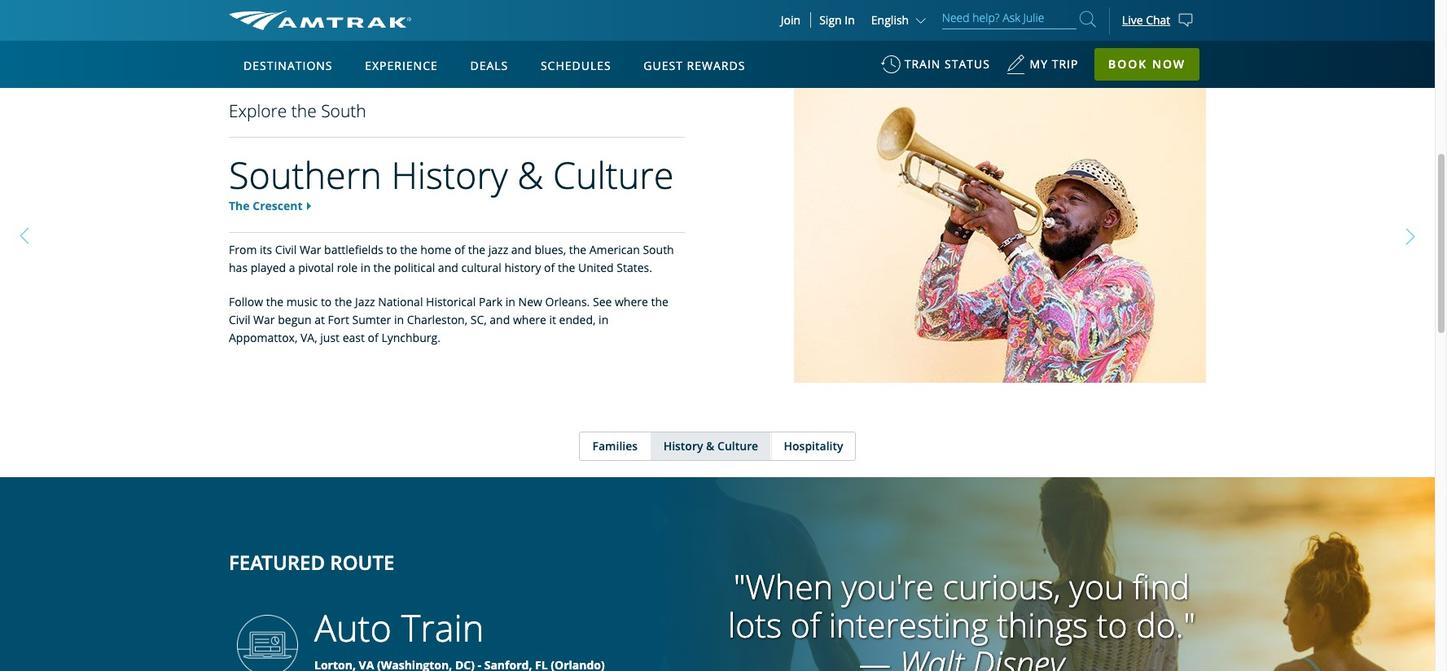 Task type: locate. For each thing, give the bounding box(es) containing it.
sign in
[[820, 12, 855, 28]]

south
[[321, 99, 366, 122], [643, 242, 674, 257]]

in down national in the left top of the page
[[394, 312, 404, 327]]

from
[[229, 242, 257, 257]]

auto train
[[314, 603, 484, 652]]

southern history & culture the crescent
[[229, 150, 674, 213]]

0 vertical spatial where
[[615, 294, 648, 309]]

sc,
[[471, 312, 487, 327]]

0 vertical spatial south
[[321, 99, 366, 122]]

search icon image
[[1080, 8, 1096, 30]]

of
[[454, 242, 465, 257], [544, 260, 555, 275], [368, 330, 379, 345], [791, 602, 820, 648]]

0 horizontal spatial to
[[321, 294, 332, 309]]

0 horizontal spatial where
[[513, 312, 546, 327]]

where down new at the left
[[513, 312, 546, 327]]

and down park
[[490, 312, 510, 327]]

rewards
[[687, 58, 746, 73]]

and down home
[[438, 260, 458, 275]]

find
[[1133, 564, 1190, 609]]

1 vertical spatial history
[[664, 438, 703, 454]]

banner
[[0, 0, 1435, 376]]

& inside history & culture "button"
[[706, 438, 715, 454]]

book now
[[1109, 56, 1186, 72]]

played
[[251, 260, 286, 275]]

route
[[330, 549, 395, 576]]

0 vertical spatial and
[[511, 242, 532, 257]]

fort
[[328, 312, 349, 327]]

book now button
[[1095, 48, 1200, 81]]

the left the 'political' on the top
[[374, 260, 391, 275]]

and for park
[[490, 312, 510, 327]]

Please enter your search item search field
[[942, 8, 1077, 29]]

destinations
[[244, 58, 333, 73]]

english
[[871, 12, 909, 28]]

schedules
[[541, 58, 611, 73]]

2 horizontal spatial to
[[1097, 602, 1128, 648]]

1 horizontal spatial and
[[490, 312, 510, 327]]

culture inside southern history & culture the crescent
[[553, 150, 674, 200]]

2 vertical spatial and
[[490, 312, 510, 327]]

and
[[511, 242, 532, 257], [438, 260, 458, 275], [490, 312, 510, 327]]

history inside southern history & culture the crescent
[[391, 150, 508, 200]]

and up history
[[511, 242, 532, 257]]

begun
[[278, 312, 312, 327]]

culture left hospitality button
[[718, 438, 758, 454]]

civil inside the follow the music to the jazz national historical park in new orleans. see where the civil war begun at fort sumter in charleston, sc, and where it ended, in appomattox, va, just east of lynchburg.
[[229, 312, 250, 327]]

war up pivotal in the top left of the page
[[300, 242, 321, 257]]

now
[[1153, 56, 1186, 72]]

and inside the follow the music to the jazz national historical park in new orleans. see where the civil war begun at fort sumter in charleston, sc, and where it ended, in appomattox, va, just east of lynchburg.
[[490, 312, 510, 327]]

sign in button
[[820, 12, 855, 28]]

1 horizontal spatial &
[[706, 438, 715, 454]]

history right 'families'
[[664, 438, 703, 454]]

1 vertical spatial &
[[706, 438, 715, 454]]

history up home
[[391, 150, 508, 200]]

train
[[905, 56, 941, 72]]

1 vertical spatial war
[[253, 312, 275, 327]]

&
[[517, 150, 544, 200], [706, 438, 715, 454]]

curious,
[[943, 564, 1061, 609]]

of right lots
[[791, 602, 820, 648]]

live chat
[[1122, 12, 1171, 27]]

history & culture button
[[651, 433, 771, 460]]

at
[[315, 312, 325, 327]]

2 vertical spatial to
[[1097, 602, 1128, 648]]

has
[[229, 260, 248, 275]]

just
[[320, 330, 340, 345]]

south down destinations popup button
[[321, 99, 366, 122]]

of down sumter
[[368, 330, 379, 345]]

in right park
[[506, 294, 516, 309]]

history
[[391, 150, 508, 200], [664, 438, 703, 454]]

0 horizontal spatial south
[[321, 99, 366, 122]]

the up the cultural
[[468, 242, 486, 257]]

in
[[361, 260, 371, 275], [506, 294, 516, 309], [394, 312, 404, 327], [599, 312, 609, 327]]

featured
[[229, 549, 325, 576]]

0 horizontal spatial and
[[438, 260, 458, 275]]

ended,
[[559, 312, 596, 327]]

1 vertical spatial culture
[[718, 438, 758, 454]]

to left do."
[[1097, 602, 1128, 648]]

0 horizontal spatial war
[[253, 312, 275, 327]]

0 vertical spatial war
[[300, 242, 321, 257]]

0 vertical spatial to
[[386, 242, 397, 257]]

1 horizontal spatial to
[[386, 242, 397, 257]]

the up begun
[[266, 294, 284, 309]]

park
[[479, 294, 503, 309]]

civil up a
[[275, 242, 297, 257]]

role
[[337, 260, 358, 275]]

from its civil war battlefields to the home of the jazz and blues, the american south has played a pivotal role in the political and cultural history of the united states.
[[229, 242, 674, 275]]

0 horizontal spatial culture
[[553, 150, 674, 200]]

civil
[[275, 242, 297, 257], [229, 312, 250, 327]]

war
[[300, 242, 321, 257], [253, 312, 275, 327]]

1 horizontal spatial culture
[[718, 438, 758, 454]]

my trip
[[1030, 56, 1079, 72]]

the crescent link
[[229, 198, 303, 213]]

in inside from its civil war battlefields to the home of the jazz and blues, the american south has played a pivotal role in the political and cultural history of the united states.
[[361, 260, 371, 275]]

civil inside from its civil war battlefields to the home of the jazz and blues, the american south has played a pivotal role in the political and cultural history of the united states.
[[275, 242, 297, 257]]

1 vertical spatial south
[[643, 242, 674, 257]]

0 vertical spatial culture
[[553, 150, 674, 200]]

in right role
[[361, 260, 371, 275]]

south up states.
[[643, 242, 674, 257]]

states.
[[617, 260, 652, 275]]

0 horizontal spatial history
[[391, 150, 508, 200]]

war up appomattox,
[[253, 312, 275, 327]]

civil down 'follow'
[[229, 312, 250, 327]]

0 vertical spatial &
[[517, 150, 544, 200]]

live
[[1122, 12, 1143, 27]]

1 horizontal spatial civil
[[275, 242, 297, 257]]

experience button
[[359, 43, 445, 89]]

culture up american
[[553, 150, 674, 200]]

where right 'see'
[[615, 294, 648, 309]]

1 horizontal spatial war
[[300, 242, 321, 257]]

application inside banner
[[289, 136, 680, 364]]

application
[[289, 136, 680, 364]]

things
[[997, 602, 1088, 648]]

deals button
[[464, 43, 515, 89]]

the up the 'political' on the top
[[400, 242, 418, 257]]

to up the 'political' on the top
[[386, 242, 397, 257]]

0 vertical spatial history
[[391, 150, 508, 200]]

1 horizontal spatial south
[[643, 242, 674, 257]]

1 horizontal spatial history
[[664, 438, 703, 454]]

0 horizontal spatial civil
[[229, 312, 250, 327]]

train
[[401, 603, 484, 652]]

1 vertical spatial where
[[513, 312, 546, 327]]

south inside from its civil war battlefields to the home of the jazz and blues, the american south has played a pivotal role in the political and cultural history of the united states.
[[643, 242, 674, 257]]

1 horizontal spatial where
[[615, 294, 648, 309]]

destinations button
[[237, 43, 339, 89]]

orleans.
[[545, 294, 590, 309]]

history inside "button"
[[664, 438, 703, 454]]

east
[[343, 330, 365, 345]]

a
[[289, 260, 295, 275]]

my trip button
[[1006, 49, 1079, 89]]

and for of
[[438, 260, 458, 275]]

0 vertical spatial civil
[[275, 242, 297, 257]]

0 horizontal spatial &
[[517, 150, 544, 200]]

in
[[845, 12, 855, 28]]

the down blues,
[[558, 260, 575, 275]]

trip
[[1052, 56, 1079, 72]]

historical
[[426, 294, 476, 309]]

1 vertical spatial civil
[[229, 312, 250, 327]]

1 vertical spatial to
[[321, 294, 332, 309]]

history
[[505, 260, 541, 275]]

1 vertical spatial and
[[438, 260, 458, 275]]

the
[[291, 99, 317, 122], [400, 242, 418, 257], [468, 242, 486, 257], [569, 242, 587, 257], [374, 260, 391, 275], [558, 260, 575, 275], [266, 294, 284, 309], [335, 294, 352, 309], [651, 294, 669, 309]]

to up at at the top
[[321, 294, 332, 309]]

of inside '"when you're curious, you find lots of interesting things to do."'
[[791, 602, 820, 648]]



Task type: describe. For each thing, give the bounding box(es) containing it.
banner containing live chat
[[0, 0, 1435, 376]]

charleston,
[[407, 312, 468, 327]]

the up united
[[569, 242, 587, 257]]

war inside from its civil war battlefields to the home of the jazz and blues, the american south has played a pivotal role in the political and cultural history of the united states.
[[300, 242, 321, 257]]

jazz
[[355, 294, 375, 309]]

war inside the follow the music to the jazz national historical park in new orleans. see where the civil war begun at fort sumter in charleston, sc, and where it ended, in appomattox, va, just east of lynchburg.
[[253, 312, 275, 327]]

train status link
[[881, 49, 990, 89]]

the
[[229, 198, 250, 213]]

guest rewards button
[[637, 43, 752, 89]]

deals
[[470, 58, 508, 73]]

you
[[1070, 564, 1124, 609]]

hospitality
[[784, 438, 843, 454]]

status
[[945, 56, 990, 72]]

appomattox,
[[229, 330, 298, 345]]

families button
[[580, 433, 650, 460]]

va,
[[301, 330, 317, 345]]

explore
[[229, 99, 287, 122]]

its
[[260, 242, 272, 257]]

political
[[394, 260, 435, 275]]

of down blues,
[[544, 260, 555, 275]]

"when you're curious, you find lots of interesting things to do."
[[728, 564, 1196, 648]]

live chat button
[[1109, 0, 1206, 41]]

schedules link
[[534, 41, 618, 88]]

to inside '"when you're curious, you find lots of interesting things to do."'
[[1097, 602, 1128, 648]]

crescent
[[253, 198, 303, 213]]

music
[[287, 294, 318, 309]]

guest
[[644, 58, 683, 73]]

jazz
[[489, 242, 508, 257]]

join
[[781, 12, 801, 28]]

featured route
[[229, 549, 395, 576]]

history & culture
[[664, 438, 758, 454]]

the up the fort
[[335, 294, 352, 309]]

& inside southern history & culture the crescent
[[517, 150, 544, 200]]

follow
[[229, 294, 263, 309]]

to inside the follow the music to the jazz national historical park in new orleans. see where the civil war begun at fort sumter in charleston, sc, and where it ended, in appomattox, va, just east of lynchburg.
[[321, 294, 332, 309]]

sumter
[[352, 312, 391, 327]]

southern
[[229, 150, 382, 200]]

see
[[593, 294, 612, 309]]

home
[[421, 242, 451, 257]]

to inside from its civil war battlefields to the home of the jazz and blues, the american south has played a pivotal role in the political and cultural history of the united states.
[[386, 242, 397, 257]]

explore the south
[[229, 99, 366, 122]]

national
[[378, 294, 423, 309]]

it
[[549, 312, 556, 327]]

of inside the follow the music to the jazz national historical park in new orleans. see where the civil war begun at fort sumter in charleston, sc, and where it ended, in appomattox, va, just east of lynchburg.
[[368, 330, 379, 345]]

the right explore
[[291, 99, 317, 122]]

train status
[[905, 56, 990, 72]]

amtrak image
[[229, 11, 412, 30]]

american
[[590, 242, 640, 257]]

regions map image
[[289, 136, 680, 364]]

of right home
[[454, 242, 465, 257]]

cultural
[[461, 260, 502, 275]]

auto
[[314, 603, 392, 652]]

battlefields
[[324, 242, 383, 257]]

join button
[[771, 12, 811, 28]]

in down 'see'
[[599, 312, 609, 327]]

my
[[1030, 56, 1048, 72]]

interesting
[[829, 602, 989, 648]]

you're
[[842, 564, 934, 609]]

pivotal
[[298, 260, 334, 275]]

culture inside "button"
[[718, 438, 758, 454]]

the down states.
[[651, 294, 669, 309]]

lynchburg.
[[382, 330, 441, 345]]

sign
[[820, 12, 842, 28]]

do."
[[1137, 602, 1196, 648]]

book
[[1109, 56, 1148, 72]]

lots
[[728, 602, 782, 648]]

guest rewards
[[644, 58, 746, 73]]

new
[[519, 294, 542, 309]]

experience
[[365, 58, 438, 73]]

"when
[[734, 564, 833, 609]]

2 horizontal spatial and
[[511, 242, 532, 257]]

united
[[578, 260, 614, 275]]

families
[[593, 438, 638, 454]]

follow the music to the jazz national historical park in new orleans. see where the civil war begun at fort sumter in charleston, sc, and where it ended, in appomattox, va, just east of lynchburg.
[[229, 294, 669, 345]]

chat
[[1146, 12, 1171, 27]]

blues,
[[535, 242, 566, 257]]

english button
[[871, 12, 930, 28]]



Task type: vqa. For each thing, say whether or not it's contained in the screenshot.
New
yes



